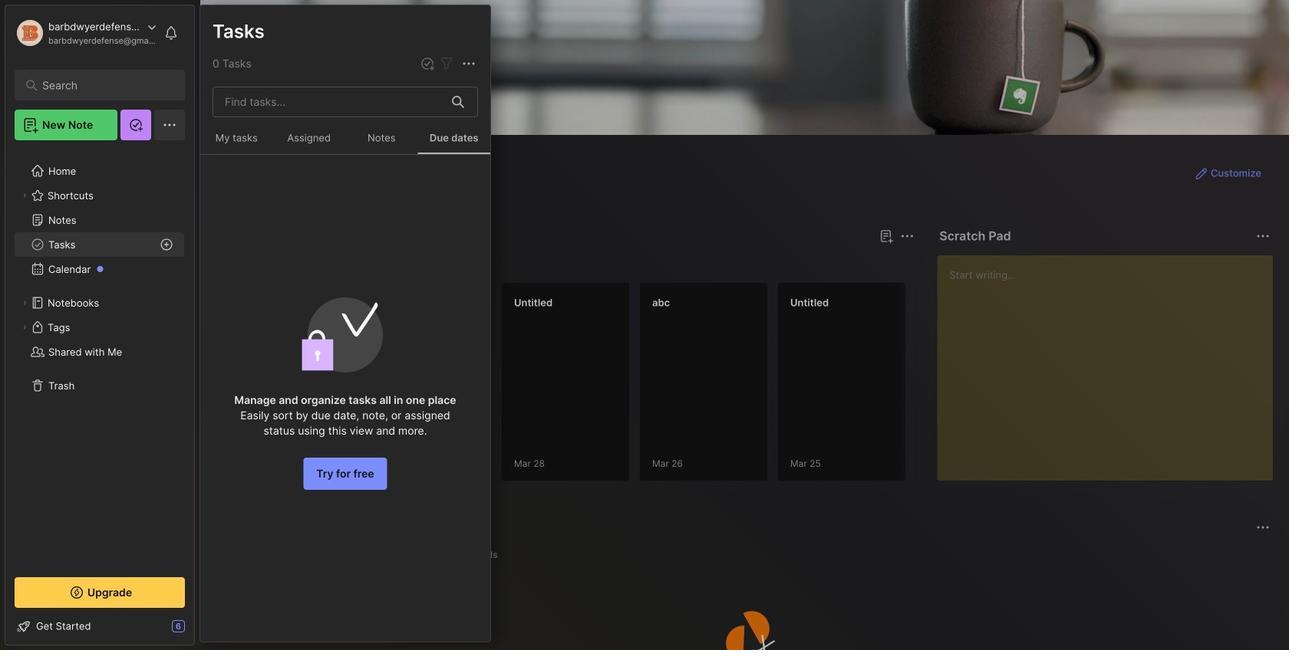 Task type: describe. For each thing, give the bounding box(es) containing it.
Help and Learning task checklist field
[[5, 615, 194, 639]]

main element
[[0, 0, 200, 651]]

click to collapse image
[[194, 622, 205, 641]]

Find tasks… text field
[[216, 89, 443, 115]]

more actions and view options image
[[460, 55, 478, 73]]

new task image
[[420, 56, 435, 71]]

More actions and view options field
[[456, 54, 478, 73]]

none search field inside main element
[[42, 76, 165, 94]]



Task type: vqa. For each thing, say whether or not it's contained in the screenshot.
Security
no



Task type: locate. For each thing, give the bounding box(es) containing it.
tab list
[[228, 546, 1268, 565]]

Filter tasks field
[[437, 54, 456, 73]]

Search text field
[[42, 78, 165, 93]]

expand notebooks image
[[20, 298, 29, 308]]

None search field
[[42, 76, 165, 94]]

filter tasks image
[[437, 55, 456, 73]]

Start writing… text field
[[949, 256, 1272, 469]]

tree inside main element
[[5, 150, 194, 564]]

Account field
[[15, 18, 157, 48]]

row group
[[225, 282, 1192, 491]]

tree
[[5, 150, 194, 564]]

expand tags image
[[20, 323, 29, 332]]

tab
[[228, 255, 273, 273], [228, 546, 286, 565], [462, 546, 505, 565]]



